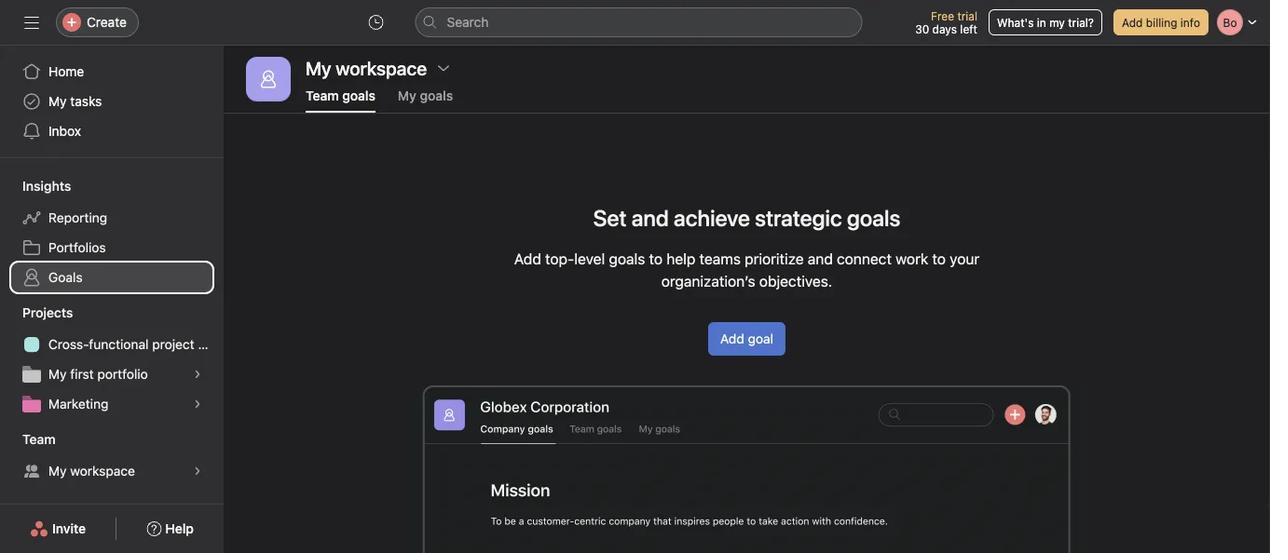 Task type: locate. For each thing, give the bounding box(es) containing it.
my for my tasks
[[48, 94, 67, 109]]

what's in my trial?
[[997, 16, 1094, 29]]

my inside projects element
[[48, 367, 67, 382]]

team down my workspace
[[306, 88, 339, 103]]

0 horizontal spatial team
[[22, 432, 56, 447]]

goals right level
[[609, 250, 645, 268]]

insights button
[[0, 177, 71, 196]]

portfolios link
[[11, 233, 212, 263]]

goals down my workspace
[[342, 88, 375, 103]]

help
[[165, 521, 194, 537]]

goals for my goals
[[420, 88, 453, 103]]

home
[[48, 64, 84, 79]]

tasks
[[70, 94, 102, 109]]

add inside 'add top-level goals to help teams prioritize and connect work to your organization's objectives.'
[[514, 250, 541, 268]]

project
[[152, 337, 194, 352]]

goals down show options icon
[[420, 88, 453, 103]]

0 horizontal spatial goals
[[342, 88, 375, 103]]

projects button
[[0, 302, 73, 324]]

my left tasks
[[48, 94, 67, 109]]

0 vertical spatial team
[[306, 88, 339, 103]]

2 horizontal spatial add
[[1122, 16, 1143, 29]]

team
[[306, 88, 339, 103], [22, 432, 56, 447]]

what's in my trial? button
[[989, 9, 1102, 35]]

team down marketing
[[22, 432, 56, 447]]

1 vertical spatial add
[[514, 250, 541, 268]]

global element
[[0, 46, 224, 157]]

team button
[[0, 431, 56, 449]]

functional
[[89, 337, 149, 352]]

goal
[[748, 331, 773, 347]]

and up objectives.
[[808, 250, 833, 268]]

goals inside 'add top-level goals to help teams prioritize and connect work to your organization's objectives.'
[[609, 250, 645, 268]]

0 horizontal spatial to
[[649, 250, 663, 268]]

1 horizontal spatial to
[[932, 250, 946, 268]]

marketing link
[[11, 390, 212, 419]]

what's
[[997, 16, 1034, 29]]

my down my workspace
[[398, 88, 416, 103]]

goals link
[[11, 263, 212, 293]]

achieve
[[674, 205, 750, 231]]

my down team dropdown button
[[48, 464, 67, 479]]

to left help
[[649, 250, 663, 268]]

invite button
[[18, 513, 98, 546]]

and right set
[[632, 205, 669, 231]]

objectives.
[[759, 273, 832, 290]]

0 horizontal spatial add
[[514, 250, 541, 268]]

1 horizontal spatial team
[[306, 88, 339, 103]]

cross-functional project plan link
[[11, 330, 223, 360]]

my for my first portfolio
[[48, 367, 67, 382]]

add goal
[[720, 331, 773, 347]]

connect
[[837, 250, 892, 268]]

add top-level goals to help teams prioritize and connect work to your organization's objectives.
[[514, 250, 980, 290]]

30
[[915, 22, 929, 35]]

and
[[632, 205, 669, 231], [808, 250, 833, 268]]

add left top-
[[514, 250, 541, 268]]

teams element
[[0, 423, 224, 490]]

add inside add goal button
[[720, 331, 744, 347]]

billing
[[1146, 16, 1177, 29]]

goals
[[342, 88, 375, 103], [420, 88, 453, 103], [609, 250, 645, 268]]

2 vertical spatial add
[[720, 331, 744, 347]]

portfolio
[[97, 367, 148, 382]]

1 vertical spatial team
[[22, 432, 56, 447]]

1 horizontal spatial goals
[[420, 88, 453, 103]]

add for add goal
[[720, 331, 744, 347]]

my
[[398, 88, 416, 103], [48, 94, 67, 109], [48, 367, 67, 382], [48, 464, 67, 479]]

add inside add billing info button
[[1122, 16, 1143, 29]]

2 horizontal spatial goals
[[609, 250, 645, 268]]

my tasks link
[[11, 87, 212, 116]]

my left first
[[48, 367, 67, 382]]

to
[[649, 250, 663, 268], [932, 250, 946, 268]]

0 vertical spatial add
[[1122, 16, 1143, 29]]

your
[[950, 250, 980, 268]]

to left your
[[932, 250, 946, 268]]

my tasks
[[48, 94, 102, 109]]

0 horizontal spatial and
[[632, 205, 669, 231]]

cross-
[[48, 337, 89, 352]]

add left goal
[[720, 331, 744, 347]]

invite
[[52, 521, 86, 537]]

my for my workspace
[[48, 464, 67, 479]]

my goals link
[[398, 88, 453, 113]]

add
[[1122, 16, 1143, 29], [514, 250, 541, 268], [720, 331, 744, 347]]

0 vertical spatial and
[[632, 205, 669, 231]]

1 horizontal spatial add
[[720, 331, 744, 347]]

inbox link
[[11, 116, 212, 146]]

add for add top-level goals to help teams prioritize and connect work to your organization's objectives.
[[514, 250, 541, 268]]

add left billing
[[1122, 16, 1143, 29]]

help
[[667, 250, 696, 268]]

my inside global element
[[48, 94, 67, 109]]

team for team goals
[[306, 88, 339, 103]]

add billing info button
[[1114, 9, 1209, 35]]

reporting
[[48, 210, 107, 226]]

1 horizontal spatial and
[[808, 250, 833, 268]]

work
[[896, 250, 928, 268]]

team inside dropdown button
[[22, 432, 56, 447]]

my inside teams element
[[48, 464, 67, 479]]

help button
[[134, 513, 206, 546]]

trial
[[957, 9, 977, 22]]

1 to from the left
[[649, 250, 663, 268]]

1 vertical spatial and
[[808, 250, 833, 268]]



Task type: describe. For each thing, give the bounding box(es) containing it.
portfolios
[[48, 240, 106, 255]]

free trial 30 days left
[[915, 9, 977, 35]]

my for my goals
[[398, 88, 416, 103]]

teams
[[699, 250, 741, 268]]

hide sidebar image
[[24, 15, 39, 30]]

my goals
[[398, 88, 453, 103]]

strategic goals
[[755, 205, 901, 231]]

my workspace
[[48, 464, 135, 479]]

my first portfolio link
[[11, 360, 212, 390]]

add billing info
[[1122, 16, 1200, 29]]

show options image
[[436, 61, 451, 75]]

my first portfolio
[[48, 367, 148, 382]]

projects
[[22, 305, 73, 321]]

in
[[1037, 16, 1046, 29]]

team for team
[[22, 432, 56, 447]]

plan
[[198, 337, 223, 352]]

home link
[[11, 57, 212, 87]]

goals
[[48, 270, 83, 285]]

search
[[447, 14, 489, 30]]

prioritize
[[745, 250, 804, 268]]

marketing
[[48, 397, 109, 412]]

insights
[[22, 178, 71, 194]]

search button
[[415, 7, 862, 37]]

my workspace link
[[11, 457, 212, 486]]

workspace
[[70, 464, 135, 479]]

info
[[1181, 16, 1200, 29]]

see details, my first portfolio image
[[192, 369, 203, 380]]

see details, marketing image
[[192, 399, 203, 410]]

search list box
[[415, 7, 862, 37]]

create
[[87, 14, 127, 30]]

see details, my workspace image
[[192, 466, 203, 477]]

reporting link
[[11, 203, 212, 233]]

organization's
[[661, 273, 755, 290]]

my
[[1049, 16, 1065, 29]]

insights element
[[0, 170, 224, 296]]

create button
[[56, 7, 139, 37]]

cross-functional project plan
[[48, 337, 223, 352]]

free
[[931, 9, 954, 22]]

left
[[960, 22, 977, 35]]

set and achieve strategic goals
[[593, 205, 901, 231]]

top-
[[545, 250, 574, 268]]

set
[[593, 205, 627, 231]]

2 to from the left
[[932, 250, 946, 268]]

team goals link
[[306, 88, 375, 113]]

my workspace
[[306, 57, 427, 79]]

level
[[574, 250, 605, 268]]

history image
[[369, 15, 383, 30]]

team goals
[[306, 88, 375, 103]]

add for add billing info
[[1122, 16, 1143, 29]]

goals for team goals
[[342, 88, 375, 103]]

inbox
[[48, 123, 81, 139]]

days
[[932, 22, 957, 35]]

trial?
[[1068, 16, 1094, 29]]

projects element
[[0, 296, 224, 423]]

add goal button
[[708, 322, 786, 356]]

and inside 'add top-level goals to help teams prioritize and connect work to your organization's objectives.'
[[808, 250, 833, 268]]

first
[[70, 367, 94, 382]]



Task type: vqa. For each thing, say whether or not it's contained in the screenshot.
Global element
yes



